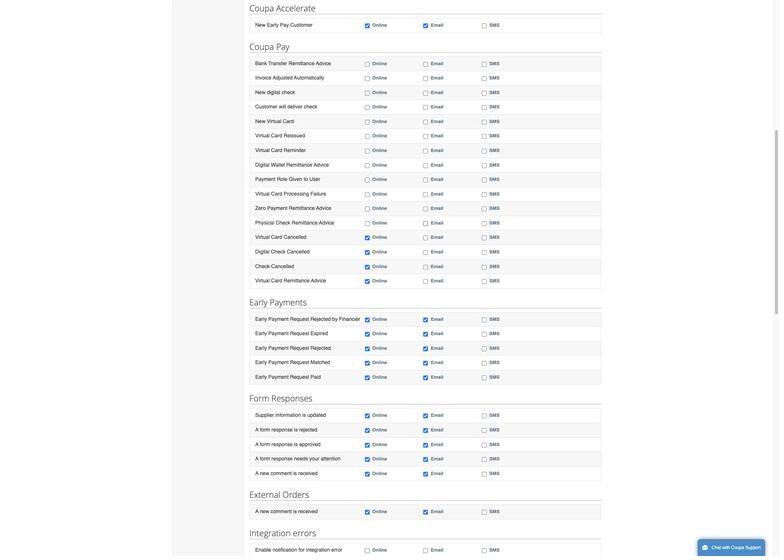 Task type: locate. For each thing, give the bounding box(es) containing it.
cancelled
[[284, 234, 307, 240], [287, 249, 310, 255], [271, 263, 294, 269]]

1 vertical spatial response
[[272, 441, 293, 447]]

response up a form response is approved
[[272, 427, 293, 433]]

1 vertical spatial digital
[[255, 249, 270, 255]]

0 vertical spatial check
[[276, 220, 290, 226]]

a new comment is received
[[255, 470, 318, 476], [255, 509, 318, 515]]

physical check remittance advice
[[255, 220, 334, 226]]

zero payment remittance advice
[[255, 205, 331, 211]]

needs
[[294, 456, 308, 462]]

1 vertical spatial new
[[260, 509, 269, 515]]

card down the 'role'
[[271, 191, 282, 197]]

0 vertical spatial received
[[298, 470, 318, 476]]

external orders
[[249, 489, 309, 501]]

chat with coupa support
[[712, 545, 761, 550]]

given
[[289, 176, 302, 182]]

advice for digital wallet remittance advice
[[314, 162, 329, 168]]

payments
[[270, 296, 307, 308]]

15 sms from the top
[[489, 249, 500, 255]]

request for early payment request rejected
[[290, 345, 309, 351]]

pay up 'transfer'
[[276, 41, 289, 52]]

supplier
[[255, 412, 274, 418]]

early
[[267, 22, 279, 28], [249, 296, 268, 308], [255, 316, 267, 322], [255, 331, 267, 337], [255, 345, 267, 351], [255, 360, 267, 366], [255, 374, 267, 380]]

remittance for wallet
[[286, 162, 312, 168]]

2 vertical spatial cancelled
[[271, 263, 294, 269]]

is down orders
[[293, 509, 297, 515]]

received down your
[[298, 470, 318, 476]]

1 vertical spatial cancelled
[[287, 249, 310, 255]]

email
[[431, 22, 444, 28], [431, 61, 444, 66], [431, 75, 444, 81], [431, 90, 444, 95], [431, 104, 444, 110], [431, 119, 444, 124], [431, 133, 444, 139], [431, 148, 444, 153], [431, 162, 444, 168], [431, 177, 444, 182], [431, 191, 444, 197], [431, 206, 444, 211], [431, 220, 444, 226], [431, 235, 444, 240], [431, 249, 444, 255], [431, 264, 444, 269], [431, 278, 444, 284], [431, 317, 444, 322], [431, 331, 444, 337], [431, 346, 444, 351], [431, 360, 444, 366], [431, 375, 444, 380], [431, 413, 444, 418], [431, 427, 444, 433], [431, 442, 444, 447], [431, 456, 444, 462], [431, 471, 444, 476], [431, 509, 444, 515], [431, 547, 444, 553]]

payment down early payment request expired
[[268, 345, 289, 351]]

early payment request paid
[[255, 374, 321, 380]]

5 request from the top
[[290, 374, 309, 380]]

29 online from the top
[[372, 547, 387, 553]]

received
[[298, 470, 318, 476], [298, 509, 318, 515]]

1 vertical spatial comment
[[271, 509, 292, 515]]

a form response is approved
[[255, 441, 321, 447]]

response down a form response is rejected
[[272, 441, 293, 447]]

cancelled down virtual card cancelled
[[287, 249, 310, 255]]

remittance
[[289, 60, 315, 66], [286, 162, 312, 168], [289, 205, 315, 211], [292, 220, 318, 226], [284, 278, 310, 284]]

1 vertical spatial form
[[260, 441, 270, 447]]

1 a from the top
[[255, 427, 259, 433]]

22 sms from the top
[[489, 375, 500, 380]]

request up early payment request matched
[[290, 345, 309, 351]]

0 vertical spatial cancelled
[[284, 234, 307, 240]]

2 request from the top
[[290, 331, 309, 337]]

responses
[[271, 393, 312, 404]]

7 online from the top
[[372, 133, 387, 139]]

rejected up matched on the bottom left
[[311, 345, 331, 351]]

card down check cancelled
[[271, 278, 282, 284]]

paid
[[311, 374, 321, 380]]

3 response from the top
[[272, 456, 293, 462]]

failure
[[310, 191, 326, 197]]

None checkbox
[[482, 23, 487, 28], [365, 62, 370, 67], [423, 62, 428, 67], [365, 76, 370, 81], [365, 91, 370, 96], [482, 91, 487, 96], [423, 105, 428, 110], [482, 105, 487, 110], [482, 120, 487, 125], [482, 134, 487, 139], [423, 149, 428, 154], [365, 163, 370, 168], [423, 178, 428, 183], [423, 192, 428, 197], [482, 192, 487, 197], [482, 207, 487, 212], [365, 221, 370, 226], [423, 221, 428, 226], [482, 221, 487, 226], [365, 236, 370, 241], [482, 236, 487, 241], [423, 250, 428, 255], [482, 250, 487, 255], [365, 265, 370, 270], [423, 265, 428, 270], [423, 279, 428, 284], [423, 318, 428, 322], [482, 318, 487, 322], [423, 332, 428, 337], [423, 347, 428, 351], [482, 347, 487, 351], [365, 361, 370, 366], [365, 376, 370, 380], [423, 376, 428, 380], [482, 376, 487, 380], [365, 414, 370, 419], [423, 414, 428, 419], [482, 428, 487, 433], [365, 443, 370, 448], [365, 457, 370, 462], [365, 472, 370, 477], [423, 472, 428, 477], [482, 472, 487, 477], [482, 510, 487, 515], [423, 549, 428, 553], [482, 23, 487, 28], [365, 62, 370, 67], [423, 62, 428, 67], [365, 76, 370, 81], [365, 91, 370, 96], [482, 91, 487, 96], [423, 105, 428, 110], [482, 105, 487, 110], [482, 120, 487, 125], [482, 134, 487, 139], [423, 149, 428, 154], [365, 163, 370, 168], [423, 178, 428, 183], [423, 192, 428, 197], [482, 192, 487, 197], [482, 207, 487, 212], [365, 221, 370, 226], [423, 221, 428, 226], [482, 221, 487, 226], [365, 236, 370, 241], [482, 236, 487, 241], [423, 250, 428, 255], [482, 250, 487, 255], [365, 265, 370, 270], [423, 265, 428, 270], [423, 279, 428, 284], [423, 318, 428, 322], [482, 318, 487, 322], [423, 332, 428, 337], [423, 347, 428, 351], [482, 347, 487, 351], [365, 361, 370, 366], [365, 376, 370, 380], [423, 376, 428, 380], [482, 376, 487, 380], [365, 414, 370, 419], [423, 414, 428, 419], [482, 428, 487, 433], [365, 443, 370, 448], [365, 457, 370, 462], [365, 472, 370, 477], [423, 472, 428, 477], [482, 472, 487, 477], [482, 510, 487, 515], [423, 549, 428, 553]]

rejected left by at the bottom left of page
[[311, 316, 331, 322]]

8 email from the top
[[431, 148, 444, 153]]

13 sms from the top
[[489, 220, 500, 226]]

coupa for coupa accelerate
[[249, 2, 274, 14]]

1 vertical spatial check
[[271, 249, 285, 255]]

17 online from the top
[[372, 278, 387, 284]]

1 response from the top
[[272, 427, 293, 433]]

2 received from the top
[[298, 509, 318, 515]]

form for a form response is approved
[[260, 441, 270, 447]]

27 email from the top
[[431, 471, 444, 476]]

1 vertical spatial new
[[255, 89, 266, 95]]

coupa up new early pay customer
[[249, 2, 274, 14]]

online
[[372, 22, 387, 28], [372, 61, 387, 66], [372, 75, 387, 81], [372, 90, 387, 95], [372, 104, 387, 110], [372, 119, 387, 124], [372, 133, 387, 139], [372, 148, 387, 153], [372, 162, 387, 168], [372, 177, 387, 182], [372, 191, 387, 197], [372, 206, 387, 211], [372, 220, 387, 226], [372, 235, 387, 240], [372, 249, 387, 255], [372, 264, 387, 269], [372, 278, 387, 284], [372, 317, 387, 322], [372, 331, 387, 337], [372, 346, 387, 351], [372, 360, 387, 366], [372, 375, 387, 380], [372, 413, 387, 418], [372, 427, 387, 433], [372, 442, 387, 447], [372, 456, 387, 462], [372, 471, 387, 476], [372, 509, 387, 515], [372, 547, 387, 553]]

virtual down check cancelled
[[255, 278, 270, 284]]

bank transfer remittance advice
[[255, 60, 331, 66]]

0 vertical spatial new
[[255, 22, 266, 28]]

1 vertical spatial received
[[298, 509, 318, 515]]

customer
[[290, 22, 313, 28], [255, 104, 278, 110]]

request up early payment request rejected
[[290, 331, 309, 337]]

26 email from the top
[[431, 456, 444, 462]]

0 vertical spatial new
[[260, 470, 269, 476]]

17 email from the top
[[431, 278, 444, 284]]

1 vertical spatial coupa
[[249, 41, 274, 52]]

early up early payment request paid
[[255, 360, 267, 366]]

payment for early payment request paid
[[268, 374, 289, 380]]

check down virtual card cancelled
[[271, 249, 285, 255]]

2 form from the top
[[260, 441, 270, 447]]

comment down external orders
[[271, 509, 292, 515]]

23 sms from the top
[[489, 413, 500, 418]]

payment up early payment request paid
[[268, 360, 289, 366]]

payment for early payment request rejected by financier
[[268, 316, 289, 322]]

transfer
[[268, 60, 287, 66]]

virtual for virtual card remittance advice
[[255, 278, 270, 284]]

your
[[309, 456, 319, 462]]

2 vertical spatial form
[[260, 456, 270, 462]]

a new comment is received down a form response needs your attention at bottom left
[[255, 470, 318, 476]]

advice for virtual card remittance advice
[[311, 278, 326, 284]]

new up virtual card reissued
[[255, 118, 266, 124]]

2 new from the top
[[260, 509, 269, 515]]

automatically
[[294, 75, 324, 81]]

card down "new virtual card"
[[271, 133, 282, 139]]

early payment request expired
[[255, 331, 328, 337]]

virtual up virtual card reissued
[[267, 118, 281, 124]]

1 a new comment is received from the top
[[255, 470, 318, 476]]

card
[[283, 118, 294, 124], [271, 133, 282, 139], [271, 147, 282, 153], [271, 191, 282, 197], [271, 234, 282, 240], [271, 278, 282, 284]]

response down a form response is approved
[[272, 456, 293, 462]]

virtual card cancelled
[[255, 234, 307, 240]]

is
[[302, 412, 306, 418], [294, 427, 298, 433], [294, 441, 298, 447], [293, 470, 297, 476], [293, 509, 297, 515]]

early down early payments
[[255, 316, 267, 322]]

form down a form response is approved
[[260, 456, 270, 462]]

early up early payment request rejected
[[255, 331, 267, 337]]

7 email from the top
[[431, 133, 444, 139]]

check
[[276, 220, 290, 226], [271, 249, 285, 255], [255, 263, 270, 269]]

card up wallet
[[271, 147, 282, 153]]

for
[[299, 547, 305, 553]]

advice
[[316, 60, 331, 66], [314, 162, 329, 168], [316, 205, 331, 211], [319, 220, 334, 226], [311, 278, 326, 284]]

0 vertical spatial coupa
[[249, 2, 274, 14]]

27 sms from the top
[[489, 471, 500, 476]]

2 response from the top
[[272, 441, 293, 447]]

16 sms from the top
[[489, 264, 500, 269]]

21 sms from the top
[[489, 360, 500, 366]]

check down invoice adjusted automatically
[[282, 89, 295, 95]]

10 email from the top
[[431, 177, 444, 182]]

coupa for coupa pay
[[249, 41, 274, 52]]

rejected
[[311, 316, 331, 322], [311, 345, 331, 351]]

remittance down zero payment remittance advice
[[292, 220, 318, 226]]

digital check cancelled
[[255, 249, 310, 255]]

remittance down processing
[[289, 205, 315, 211]]

virtual
[[267, 118, 281, 124], [255, 133, 270, 139], [255, 147, 270, 153], [255, 191, 270, 197], [255, 234, 270, 240], [255, 278, 270, 284]]

4 request from the top
[[290, 360, 309, 366]]

1 request from the top
[[290, 316, 309, 322]]

cancelled down 'physical check remittance advice'
[[284, 234, 307, 240]]

a
[[255, 427, 259, 433], [255, 441, 259, 447], [255, 456, 259, 462], [255, 470, 259, 476], [255, 509, 259, 515]]

check right deliver
[[304, 104, 317, 110]]

form down a form response is rejected
[[260, 441, 270, 447]]

new for new digital check
[[255, 89, 266, 95]]

new up external
[[260, 470, 269, 476]]

payment down early payments
[[268, 316, 289, 322]]

check for physical
[[276, 220, 290, 226]]

form
[[260, 427, 270, 433], [260, 441, 270, 447], [260, 456, 270, 462]]

rejected for early payment request rejected by financier
[[311, 316, 331, 322]]

new up the "coupa pay"
[[255, 22, 266, 28]]

1 vertical spatial rejected
[[311, 345, 331, 351]]

0 horizontal spatial customer
[[255, 104, 278, 110]]

18 online from the top
[[372, 317, 387, 322]]

13 email from the top
[[431, 220, 444, 226]]

virtual down "new virtual card"
[[255, 133, 270, 139]]

form for a form response is rejected
[[260, 427, 270, 433]]

29 sms from the top
[[489, 547, 500, 553]]

new
[[260, 470, 269, 476], [260, 509, 269, 515]]

remittance up the given
[[286, 162, 312, 168]]

check down the "digital check cancelled"
[[255, 263, 270, 269]]

19 online from the top
[[372, 331, 387, 337]]

virtual down virtual card reissued
[[255, 147, 270, 153]]

coupa right 'with'
[[731, 545, 744, 550]]

payment down early payment request matched
[[268, 374, 289, 380]]

is left the approved
[[294, 441, 298, 447]]

pay
[[280, 22, 289, 28], [276, 41, 289, 52]]

remittance up automatically on the top left of the page
[[289, 60, 315, 66]]

1 form from the top
[[260, 427, 270, 433]]

coupa
[[249, 2, 274, 14], [249, 41, 274, 52], [731, 545, 744, 550]]

comment
[[271, 470, 292, 476], [271, 509, 292, 515]]

1 vertical spatial a new comment is received
[[255, 509, 318, 515]]

integration
[[249, 527, 291, 539]]

integration errors
[[249, 527, 316, 539]]

card up the "digital check cancelled"
[[271, 234, 282, 240]]

None checkbox
[[365, 23, 370, 28], [423, 23, 428, 28], [482, 62, 487, 67], [423, 76, 428, 81], [482, 76, 487, 81], [423, 91, 428, 96], [365, 105, 370, 110], [365, 120, 370, 125], [423, 120, 428, 125], [365, 134, 370, 139], [423, 134, 428, 139], [365, 149, 370, 154], [482, 149, 487, 154], [423, 163, 428, 168], [482, 163, 487, 168], [365, 178, 370, 183], [482, 178, 487, 183], [365, 192, 370, 197], [365, 207, 370, 212], [423, 207, 428, 212], [423, 236, 428, 241], [365, 250, 370, 255], [482, 265, 487, 270], [365, 279, 370, 284], [482, 279, 487, 284], [365, 318, 370, 322], [365, 332, 370, 337], [482, 332, 487, 337], [365, 347, 370, 351], [423, 361, 428, 366], [482, 361, 487, 366], [482, 414, 487, 419], [365, 428, 370, 433], [423, 428, 428, 433], [423, 443, 428, 448], [482, 443, 487, 448], [423, 457, 428, 462], [482, 457, 487, 462], [365, 510, 370, 515], [423, 510, 428, 515], [365, 549, 370, 553], [482, 549, 487, 553], [365, 23, 370, 28], [423, 23, 428, 28], [482, 62, 487, 67], [423, 76, 428, 81], [482, 76, 487, 81], [423, 91, 428, 96], [365, 105, 370, 110], [365, 120, 370, 125], [423, 120, 428, 125], [365, 134, 370, 139], [423, 134, 428, 139], [365, 149, 370, 154], [482, 149, 487, 154], [423, 163, 428, 168], [482, 163, 487, 168], [365, 178, 370, 183], [482, 178, 487, 183], [365, 192, 370, 197], [365, 207, 370, 212], [423, 207, 428, 212], [423, 236, 428, 241], [365, 250, 370, 255], [482, 265, 487, 270], [365, 279, 370, 284], [482, 279, 487, 284], [365, 318, 370, 322], [365, 332, 370, 337], [482, 332, 487, 337], [365, 347, 370, 351], [423, 361, 428, 366], [482, 361, 487, 366], [482, 414, 487, 419], [365, 428, 370, 433], [423, 428, 428, 433], [423, 443, 428, 448], [482, 443, 487, 448], [423, 457, 428, 462], [482, 457, 487, 462], [365, 510, 370, 515], [423, 510, 428, 515], [365, 549, 370, 553], [482, 549, 487, 553]]

3 form from the top
[[260, 456, 270, 462]]

virtual card processing failure
[[255, 191, 326, 197]]

early payment request rejected by financier
[[255, 316, 360, 322]]

digital left wallet
[[255, 162, 270, 168]]

digital
[[255, 162, 270, 168], [255, 249, 270, 255]]

virtual down physical
[[255, 234, 270, 240]]

20 email from the top
[[431, 346, 444, 351]]

customer left will
[[255, 104, 278, 110]]

payment up early payment request rejected
[[268, 331, 289, 337]]

information
[[276, 412, 301, 418]]

2 vertical spatial response
[[272, 456, 293, 462]]

payment left the 'role'
[[255, 176, 276, 182]]

payment
[[255, 176, 276, 182], [267, 205, 287, 211], [268, 316, 289, 322], [268, 331, 289, 337], [268, 345, 289, 351], [268, 360, 289, 366], [268, 374, 289, 380]]

remittance for check
[[292, 220, 318, 226]]

form
[[249, 393, 269, 404]]

payment role given to user
[[255, 176, 320, 182]]

response for your
[[272, 456, 293, 462]]

received down orders
[[298, 509, 318, 515]]

new
[[255, 22, 266, 28], [255, 89, 266, 95], [255, 118, 266, 124]]

1 digital from the top
[[255, 162, 270, 168]]

22 email from the top
[[431, 375, 444, 380]]

orders
[[283, 489, 309, 501]]

request down early payment request rejected
[[290, 360, 309, 366]]

early left "payments"
[[249, 296, 268, 308]]

payment right the zero
[[267, 205, 287, 211]]

accelerate
[[276, 2, 316, 14]]

remittance up "payments"
[[284, 278, 310, 284]]

coupa up bank
[[249, 41, 274, 52]]

1 vertical spatial check
[[304, 104, 317, 110]]

24 email from the top
[[431, 427, 444, 433]]

26 sms from the top
[[489, 456, 500, 462]]

is down a form response needs your attention at bottom left
[[293, 470, 297, 476]]

new down external
[[260, 509, 269, 515]]

request down early payment request matched
[[290, 374, 309, 380]]

5 sms from the top
[[489, 104, 500, 110]]

3 email from the top
[[431, 75, 444, 81]]

0 vertical spatial response
[[272, 427, 293, 433]]

updated
[[307, 412, 326, 418]]

1 email from the top
[[431, 22, 444, 28]]

pay down 'coupa accelerate'
[[280, 22, 289, 28]]

processing
[[284, 191, 309, 197]]

0 vertical spatial customer
[[290, 22, 313, 28]]

physical
[[255, 220, 274, 226]]

1 horizontal spatial customer
[[290, 22, 313, 28]]

0 vertical spatial a new comment is received
[[255, 470, 318, 476]]

financier
[[339, 316, 360, 322]]

virtual for virtual card reissued
[[255, 133, 270, 139]]

3 new from the top
[[255, 118, 266, 124]]

2 email from the top
[[431, 61, 444, 66]]

advice for zero payment remittance advice
[[316, 205, 331, 211]]

reissued
[[284, 133, 305, 139]]

1 new from the top
[[255, 22, 266, 28]]

by
[[332, 316, 338, 322]]

request
[[290, 316, 309, 322], [290, 331, 309, 337], [290, 345, 309, 351], [290, 360, 309, 366], [290, 374, 309, 380]]

comment up external orders
[[271, 470, 292, 476]]

25 email from the top
[[431, 442, 444, 447]]

20 sms from the top
[[489, 346, 500, 351]]

12 online from the top
[[372, 206, 387, 211]]

card down customer will deliver check
[[283, 118, 294, 124]]

user
[[309, 176, 320, 182]]

early down early payment request expired
[[255, 345, 267, 351]]

1 comment from the top
[[271, 470, 292, 476]]

digital for digital wallet remittance advice
[[255, 162, 270, 168]]

remittance for card
[[284, 278, 310, 284]]

customer down accelerate
[[290, 22, 313, 28]]

14 sms from the top
[[489, 235, 500, 240]]

19 sms from the top
[[489, 331, 500, 337]]

check
[[282, 89, 295, 95], [304, 104, 317, 110]]

21 email from the top
[[431, 360, 444, 366]]

2 vertical spatial new
[[255, 118, 266, 124]]

is left the rejected
[[294, 427, 298, 433]]

14 email from the top
[[431, 235, 444, 240]]

6 email from the top
[[431, 119, 444, 124]]

2 vertical spatial check
[[255, 263, 270, 269]]

a new comment is received down external orders
[[255, 509, 318, 515]]

early for early payment request matched
[[255, 360, 267, 366]]

1 online from the top
[[372, 22, 387, 28]]

rejected
[[299, 427, 317, 433]]

check up virtual card cancelled
[[276, 220, 290, 226]]

0 vertical spatial digital
[[255, 162, 270, 168]]

4 a from the top
[[255, 470, 259, 476]]

1 rejected from the top
[[311, 316, 331, 322]]

3 request from the top
[[290, 345, 309, 351]]

early up form
[[255, 374, 267, 380]]

21 online from the top
[[372, 360, 387, 366]]

new virtual card
[[255, 118, 294, 124]]

virtual up the zero
[[255, 191, 270, 197]]

digital
[[267, 89, 280, 95]]

23 online from the top
[[372, 413, 387, 418]]

cancelled down the "digital check cancelled"
[[271, 263, 294, 269]]

form down the supplier
[[260, 427, 270, 433]]

2 rejected from the top
[[311, 345, 331, 351]]

digital up check cancelled
[[255, 249, 270, 255]]

0 horizontal spatial check
[[282, 89, 295, 95]]

2 digital from the top
[[255, 249, 270, 255]]

virtual for virtual card reminder
[[255, 147, 270, 153]]

2 new from the top
[[255, 89, 266, 95]]

1 vertical spatial customer
[[255, 104, 278, 110]]

early payment request matched
[[255, 360, 330, 366]]

attention
[[321, 456, 341, 462]]

28 sms from the top
[[489, 509, 500, 515]]

23 email from the top
[[431, 413, 444, 418]]

request up early payment request expired
[[290, 316, 309, 322]]

reminder
[[284, 147, 306, 153]]

0 vertical spatial comment
[[271, 470, 292, 476]]

new left digital
[[255, 89, 266, 95]]

notification
[[273, 547, 297, 553]]

0 vertical spatial form
[[260, 427, 270, 433]]

2 vertical spatial coupa
[[731, 545, 744, 550]]

sms
[[489, 22, 500, 28], [489, 61, 500, 66], [489, 75, 500, 81], [489, 90, 500, 95], [489, 104, 500, 110], [489, 119, 500, 124], [489, 133, 500, 139], [489, 148, 500, 153], [489, 162, 500, 168], [489, 177, 500, 182], [489, 191, 500, 197], [489, 206, 500, 211], [489, 220, 500, 226], [489, 235, 500, 240], [489, 249, 500, 255], [489, 264, 500, 269], [489, 278, 500, 284], [489, 317, 500, 322], [489, 331, 500, 337], [489, 346, 500, 351], [489, 360, 500, 366], [489, 375, 500, 380], [489, 413, 500, 418], [489, 427, 500, 433], [489, 442, 500, 447], [489, 456, 500, 462], [489, 471, 500, 476], [489, 509, 500, 515], [489, 547, 500, 553]]

0 vertical spatial rejected
[[311, 316, 331, 322]]



Task type: vqa. For each thing, say whether or not it's contained in the screenshot.
information about rfi - ore and waste rock – surface rock dump processing and slimes dam material cooke & ezulwini dialog
no



Task type: describe. For each thing, give the bounding box(es) containing it.
11 sms from the top
[[489, 191, 500, 197]]

3 a from the top
[[255, 456, 259, 462]]

1 sms from the top
[[489, 22, 500, 28]]

request for early payment request paid
[[290, 374, 309, 380]]

1 received from the top
[[298, 470, 318, 476]]

29 email from the top
[[431, 547, 444, 553]]

0 vertical spatial pay
[[280, 22, 289, 28]]

payment for zero payment remittance advice
[[267, 205, 287, 211]]

request for early payment request matched
[[290, 360, 309, 366]]

13 online from the top
[[372, 220, 387, 226]]

early for early payments
[[249, 296, 268, 308]]

a form response needs your attention
[[255, 456, 341, 462]]

matched
[[311, 360, 330, 366]]

6 sms from the top
[[489, 119, 500, 124]]

28 email from the top
[[431, 509, 444, 515]]

24 online from the top
[[372, 427, 387, 433]]

2 a from the top
[[255, 441, 259, 447]]

2 comment from the top
[[271, 509, 292, 515]]

coupa inside button
[[731, 545, 744, 550]]

card for reminder
[[271, 147, 282, 153]]

coupa accelerate
[[249, 2, 316, 14]]

1 horizontal spatial check
[[304, 104, 317, 110]]

integration
[[306, 547, 330, 553]]

new early pay customer
[[255, 22, 313, 28]]

14 online from the top
[[372, 235, 387, 240]]

card for reissued
[[271, 133, 282, 139]]

chat
[[712, 545, 721, 550]]

early for early payment request expired
[[255, 331, 267, 337]]

22 online from the top
[[372, 375, 387, 380]]

11 online from the top
[[372, 191, 387, 197]]

19 email from the top
[[431, 331, 444, 337]]

virtual for virtual card cancelled
[[255, 234, 270, 240]]

zero
[[255, 205, 266, 211]]

7 sms from the top
[[489, 133, 500, 139]]

digital wallet remittance advice
[[255, 162, 329, 168]]

12 sms from the top
[[489, 206, 500, 211]]

2 sms from the top
[[489, 61, 500, 66]]

27 online from the top
[[372, 471, 387, 476]]

rejected for early payment request rejected
[[311, 345, 331, 351]]

wallet
[[271, 162, 285, 168]]

will
[[279, 104, 286, 110]]

external
[[249, 489, 280, 501]]

approved
[[299, 441, 321, 447]]

8 sms from the top
[[489, 148, 500, 153]]

20 online from the top
[[372, 346, 387, 351]]

early down 'coupa accelerate'
[[267, 22, 279, 28]]

17 sms from the top
[[489, 278, 500, 284]]

is left updated
[[302, 412, 306, 418]]

card for remittance
[[271, 278, 282, 284]]

25 online from the top
[[372, 442, 387, 447]]

early for early payment request rejected
[[255, 345, 267, 351]]

cancelled for digital check cancelled
[[287, 249, 310, 255]]

cancelled for virtual card cancelled
[[284, 234, 307, 240]]

invoice adjusted automatically
[[255, 75, 324, 81]]

9 sms from the top
[[489, 162, 500, 168]]

a form response is rejected
[[255, 427, 317, 433]]

response for approved
[[272, 441, 293, 447]]

new for new virtual card
[[255, 118, 266, 124]]

request for early payment request rejected by financier
[[290, 316, 309, 322]]

payment for early payment request rejected
[[268, 345, 289, 351]]

3 online from the top
[[372, 75, 387, 81]]

4 email from the top
[[431, 90, 444, 95]]

virtual card reissued
[[255, 133, 305, 139]]

check for digital
[[271, 249, 285, 255]]

5 online from the top
[[372, 104, 387, 110]]

expired
[[311, 331, 328, 337]]

1 vertical spatial pay
[[276, 41, 289, 52]]

early for early payment request rejected by financier
[[255, 316, 267, 322]]

12 email from the top
[[431, 206, 444, 211]]

digital for digital check cancelled
[[255, 249, 270, 255]]

advice for physical check remittance advice
[[319, 220, 334, 226]]

18 sms from the top
[[489, 317, 500, 322]]

11 email from the top
[[431, 191, 444, 197]]

card for cancelled
[[271, 234, 282, 240]]

4 online from the top
[[372, 90, 387, 95]]

bank
[[255, 60, 267, 66]]

16 online from the top
[[372, 264, 387, 269]]

16 email from the top
[[431, 264, 444, 269]]

24 sms from the top
[[489, 427, 500, 433]]

error
[[331, 547, 342, 553]]

1 new from the top
[[260, 470, 269, 476]]

5 email from the top
[[431, 104, 444, 110]]

new digital check
[[255, 89, 295, 95]]

early payment request rejected
[[255, 345, 331, 351]]

invoice
[[255, 75, 272, 81]]

payment for early payment request matched
[[268, 360, 289, 366]]

28 online from the top
[[372, 509, 387, 515]]

9 online from the top
[[372, 162, 387, 168]]

response for rejected
[[272, 427, 293, 433]]

role
[[277, 176, 287, 182]]

2 a new comment is received from the top
[[255, 509, 318, 515]]

18 email from the top
[[431, 317, 444, 322]]

26 online from the top
[[372, 456, 387, 462]]

supplier information is updated
[[255, 412, 326, 418]]

3 sms from the top
[[489, 75, 500, 81]]

form for a form response needs your attention
[[260, 456, 270, 462]]

9 email from the top
[[431, 162, 444, 168]]

payment for early payment request expired
[[268, 331, 289, 337]]

deliver
[[287, 104, 303, 110]]

enable
[[255, 547, 271, 553]]

request for early payment request expired
[[290, 331, 309, 337]]

25 sms from the top
[[489, 442, 500, 447]]

coupa pay
[[249, 41, 289, 52]]

early for early payment request paid
[[255, 374, 267, 380]]

remittance for transfer
[[289, 60, 315, 66]]

virtual for virtual card processing failure
[[255, 191, 270, 197]]

0 vertical spatial check
[[282, 89, 295, 95]]

15 online from the top
[[372, 249, 387, 255]]

virtual card remittance advice
[[255, 278, 326, 284]]

card for processing
[[271, 191, 282, 197]]

advice for bank transfer remittance advice
[[316, 60, 331, 66]]

errors
[[293, 527, 316, 539]]

8 online from the top
[[372, 148, 387, 153]]

support
[[746, 545, 761, 550]]

remittance for payment
[[289, 205, 315, 211]]

chat with coupa support button
[[698, 539, 765, 556]]

enable notification for integration error
[[255, 547, 342, 553]]

virtual card reminder
[[255, 147, 306, 153]]

adjusted
[[273, 75, 293, 81]]

6 online from the top
[[372, 119, 387, 124]]

to
[[304, 176, 308, 182]]

15 email from the top
[[431, 249, 444, 255]]

10 sms from the top
[[489, 177, 500, 182]]

check cancelled
[[255, 263, 294, 269]]

4 sms from the top
[[489, 90, 500, 95]]

5 a from the top
[[255, 509, 259, 515]]

new for new early pay customer
[[255, 22, 266, 28]]

early payments
[[249, 296, 307, 308]]

10 online from the top
[[372, 177, 387, 182]]

with
[[722, 545, 730, 550]]

form responses
[[249, 393, 312, 404]]

2 online from the top
[[372, 61, 387, 66]]

customer will deliver check
[[255, 104, 317, 110]]



